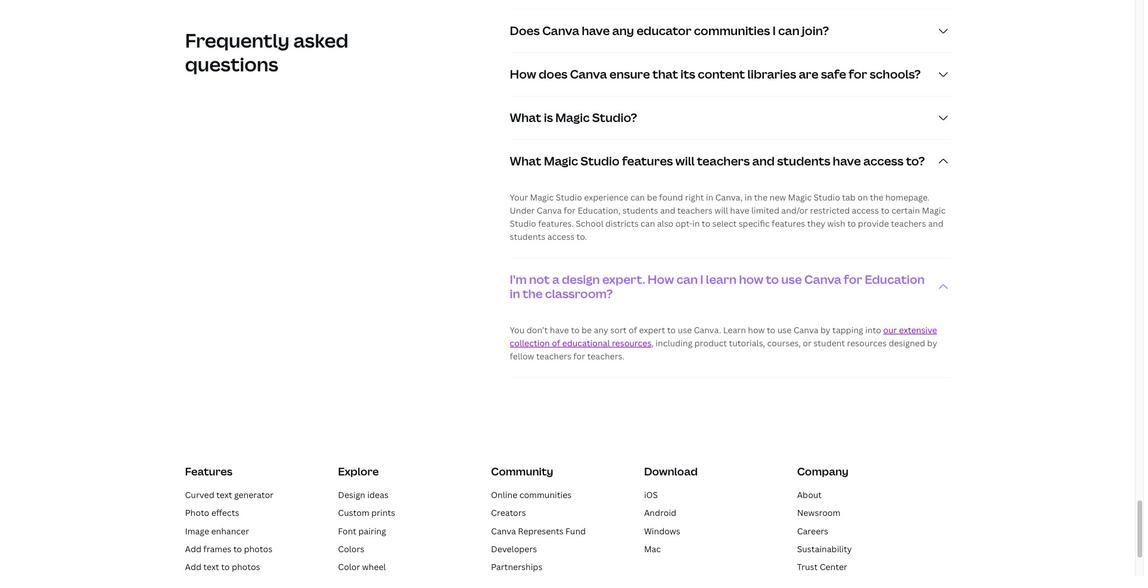 Task type: describe. For each thing, give the bounding box(es) containing it.
sort
[[610, 325, 627, 336]]

magic up and/or
[[788, 192, 812, 203]]

1 vertical spatial how
[[748, 325, 765, 336]]

how inside i'm not a design expert. how can i learn how to use canva for education in the classroom?
[[739, 272, 763, 288]]

text for curved
[[216, 490, 232, 501]]

to up courses,
[[767, 325, 775, 336]]

safe
[[821, 66, 846, 82]]

does
[[539, 66, 568, 82]]

android
[[644, 508, 676, 519]]

expert
[[639, 325, 665, 336]]

sustainability link
[[797, 544, 852, 555]]

magic down what is magic studio?
[[544, 153, 578, 169]]

add for add frames to photos
[[185, 544, 201, 555]]

mac link
[[644, 544, 661, 555]]

canva inside your magic studio experience can be found right in canva, in the new magic studio tab on the homepage. under canva for education, students and teachers will have limited and/or restricted access to certain magic studio features. school districts can also opt-in to select specific features they wish to provide teachers and students access to.
[[537, 205, 562, 217]]

will inside what magic studio features will teachers and students have access to? dropdown button
[[675, 153, 695, 169]]

have right the don't
[[550, 325, 569, 336]]

to?
[[906, 153, 925, 169]]

canva represents fund
[[491, 526, 586, 537]]

designed
[[889, 338, 925, 349]]

our extensive collection of educational resources
[[510, 325, 937, 349]]

in right right
[[706, 192, 713, 203]]

to right 'wish'
[[847, 218, 856, 230]]

limited
[[751, 205, 779, 217]]

add frames to photos link
[[185, 544, 272, 555]]

partnerships
[[491, 562, 542, 573]]

be inside your magic studio experience can be found right in canva, in the new magic studio tab on the homepage. under canva for education, students and teachers will have limited and/or restricted access to certain magic studio features. school districts can also opt-in to select specific features they wish to provide teachers and students access to.
[[647, 192, 657, 203]]

generator
[[234, 490, 274, 501]]

color
[[338, 562, 360, 573]]

studio?
[[592, 110, 637, 126]]

1 horizontal spatial of
[[629, 325, 637, 336]]

design ideas link
[[338, 490, 388, 501]]

sustainability
[[797, 544, 852, 555]]

you
[[510, 325, 525, 336]]

android link
[[644, 508, 676, 519]]

add for add text to photos
[[185, 562, 201, 573]]

asked
[[293, 27, 348, 53]]

you don't have to be any sort of expert to use canva. learn how to use canva by tapping into
[[510, 325, 883, 336]]

extensive
[[899, 325, 937, 336]]

add frames to photos
[[185, 544, 272, 555]]

represents
[[518, 526, 563, 537]]

trust center link
[[797, 562, 847, 573]]

fellow
[[510, 351, 534, 363]]

our
[[883, 325, 897, 336]]

photo effects link
[[185, 508, 239, 519]]

windows
[[644, 526, 680, 537]]

design ideas
[[338, 490, 388, 501]]

your magic studio experience can be found right in canva, in the new magic studio tab on the homepage. under canva for education, students and teachers will have limited and/or restricted access to certain magic studio features. school districts can also opt-in to select specific features they wish to provide teachers and students access to.
[[510, 192, 946, 243]]

i'm not a design expert. how can i learn how to use canva for education in the classroom?
[[510, 272, 925, 302]]

developers link
[[491, 544, 537, 555]]

on
[[858, 192, 868, 203]]

what magic studio features will teachers and students have access to?
[[510, 153, 925, 169]]

libraries
[[747, 66, 796, 82]]

trust center
[[797, 562, 847, 573]]

how inside dropdown button
[[510, 66, 536, 82]]

teachers inside dropdown button
[[697, 153, 750, 169]]

what magic studio features will teachers and students have access to? button
[[510, 140, 950, 183]]

teachers down right
[[677, 205, 713, 217]]

features.
[[538, 218, 574, 230]]

in right canva,
[[745, 192, 752, 203]]

education,
[[578, 205, 620, 217]]

opt-
[[675, 218, 692, 230]]

can left also
[[641, 218, 655, 230]]

design
[[562, 272, 600, 288]]

can up districts
[[630, 192, 645, 203]]

tab
[[842, 192, 856, 203]]

for inside , including product tutorials, courses, or student resources designed by fellow teachers for teachers.
[[573, 351, 585, 363]]

font pairing
[[338, 526, 386, 537]]

magic right certain
[[922, 205, 946, 217]]

studio down under
[[510, 218, 536, 230]]

join?
[[802, 23, 829, 39]]

any inside "dropdown button"
[[612, 23, 634, 39]]

how inside i'm not a design expert. how can i learn how to use canva for education in the classroom?
[[648, 272, 674, 288]]

to up educational
[[571, 325, 580, 336]]

under
[[510, 205, 535, 217]]

provide
[[858, 218, 889, 230]]

education
[[865, 272, 925, 288]]

ensure
[[609, 66, 650, 82]]

learn
[[706, 272, 736, 288]]

your
[[510, 192, 528, 203]]

does canva have any educator communities i can join?
[[510, 23, 829, 39]]

i inside i'm not a design expert. how can i learn how to use canva for education in the classroom?
[[700, 272, 703, 288]]

curved text generator link
[[185, 490, 274, 501]]

what is magic studio? button
[[510, 97, 950, 140]]

partnerships link
[[491, 562, 542, 573]]

1 vertical spatial access
[[852, 205, 879, 217]]

prints
[[371, 508, 395, 519]]

frequently asked questions
[[185, 27, 348, 77]]

features
[[185, 465, 232, 479]]

for inside dropdown button
[[849, 66, 867, 82]]

teachers down certain
[[891, 218, 926, 230]]

2 vertical spatial access
[[547, 231, 574, 243]]

new
[[770, 192, 786, 203]]

collection
[[510, 338, 550, 349]]

newsroom link
[[797, 508, 840, 519]]

text for add
[[203, 562, 219, 573]]

to up including
[[667, 325, 676, 336]]

photo
[[185, 508, 209, 519]]

including
[[656, 338, 692, 349]]

2 vertical spatial students
[[510, 231, 545, 243]]

custom prints
[[338, 508, 395, 519]]

1 horizontal spatial students
[[623, 205, 658, 217]]

use inside i'm not a design expert. how can i learn how to use canva for education in the classroom?
[[781, 272, 802, 288]]

how does canva ensure that its content libraries are safe for schools?
[[510, 66, 921, 82]]

canva represents fund link
[[491, 526, 586, 537]]

what for what magic studio features will teachers and students have access to?
[[510, 153, 541, 169]]

that
[[652, 66, 678, 82]]

can left join?
[[778, 23, 799, 39]]

to down add frames to photos
[[221, 562, 230, 573]]

2 horizontal spatial the
[[870, 192, 883, 203]]



Task type: locate. For each thing, give the bounding box(es) containing it.
in
[[706, 192, 713, 203], [745, 192, 752, 203], [692, 218, 700, 230], [510, 286, 520, 302]]

will inside your magic studio experience can be found right in canva, in the new magic studio tab on the homepage. under canva for education, students and teachers will have limited and/or restricted access to certain magic studio features. school districts can also opt-in to select specific features they wish to provide teachers and students access to.
[[715, 205, 728, 217]]

1 resources from the left
[[612, 338, 651, 349]]

to inside i'm not a design expert. how can i learn how to use canva for education in the classroom?
[[766, 272, 779, 288]]

is
[[544, 110, 553, 126]]

and inside dropdown button
[[752, 153, 775, 169]]

0 horizontal spatial will
[[675, 153, 695, 169]]

1 horizontal spatial be
[[647, 192, 657, 203]]

questions
[[185, 51, 278, 77]]

and down homepage.
[[928, 218, 943, 230]]

for down educational
[[573, 351, 585, 363]]

any left sort
[[594, 325, 608, 336]]

have down canva,
[[730, 205, 749, 217]]

design
[[338, 490, 365, 501]]

newsroom
[[797, 508, 840, 519]]

0 horizontal spatial students
[[510, 231, 545, 243]]

trust
[[797, 562, 818, 573]]

students inside what magic studio features will teachers and students have access to? dropdown button
[[777, 153, 830, 169]]

1 horizontal spatial will
[[715, 205, 728, 217]]

1 vertical spatial photos
[[232, 562, 260, 573]]

1 vertical spatial will
[[715, 205, 728, 217]]

use
[[781, 272, 802, 288], [678, 325, 692, 336], [777, 325, 791, 336]]

tutorials,
[[729, 338, 765, 349]]

2 add from the top
[[185, 562, 201, 573]]

1 vertical spatial be
[[582, 325, 592, 336]]

restricted
[[810, 205, 850, 217]]

what for what is magic studio?
[[510, 110, 541, 126]]

curved text generator
[[185, 490, 274, 501]]

frequently
[[185, 27, 290, 53]]

2 vertical spatial and
[[928, 218, 943, 230]]

the right on
[[870, 192, 883, 203]]

in down right
[[692, 218, 700, 230]]

features inside your magic studio experience can be found right in canva, in the new magic studio tab on the homepage. under canva for education, students and teachers will have limited and/or restricted access to certain magic studio features. school districts can also opt-in to select specific features they wish to provide teachers and students access to.
[[772, 218, 805, 230]]

for right safe
[[849, 66, 867, 82]]

0 vertical spatial what
[[510, 110, 541, 126]]

1 vertical spatial i
[[700, 272, 703, 288]]

homepage.
[[885, 192, 930, 203]]

tapping
[[832, 325, 863, 336]]

by inside , including product tutorials, courses, or student resources designed by fellow teachers for teachers.
[[927, 338, 937, 349]]

i'm
[[510, 272, 527, 288]]

photos for add text to photos
[[232, 562, 260, 573]]

about link
[[797, 490, 822, 501]]

also
[[657, 218, 673, 230]]

text up effects
[[216, 490, 232, 501]]

0 vertical spatial be
[[647, 192, 657, 203]]

any left educator
[[612, 23, 634, 39]]

right
[[685, 192, 704, 203]]

how left does
[[510, 66, 536, 82]]

have
[[582, 23, 610, 39], [833, 153, 861, 169], [730, 205, 749, 217], [550, 325, 569, 336]]

0 horizontal spatial be
[[582, 325, 592, 336]]

school
[[576, 218, 603, 230]]

0 horizontal spatial any
[[594, 325, 608, 336]]

for inside your magic studio experience can be found right in canva, in the new magic studio tab on the homepage. under canva for education, students and teachers will have limited and/or restricted access to certain magic studio features. school districts can also opt-in to select specific features they wish to provide teachers and students access to.
[[564, 205, 576, 217]]

educator
[[636, 23, 691, 39]]

0 horizontal spatial features
[[622, 153, 673, 169]]

pairing
[[358, 526, 386, 537]]

communities inside the does canva have any educator communities i can join? "dropdown button"
[[694, 23, 770, 39]]

the inside i'm not a design expert. how can i learn how to use canva for education in the classroom?
[[523, 286, 543, 302]]

0 vertical spatial add
[[185, 544, 201, 555]]

magic right is
[[555, 110, 590, 126]]

of right sort
[[629, 325, 637, 336]]

0 vertical spatial communities
[[694, 23, 770, 39]]

not
[[529, 272, 550, 288]]

image enhancer link
[[185, 526, 249, 537]]

how right expert.
[[648, 272, 674, 288]]

have inside "dropdown button"
[[582, 23, 610, 39]]

curved
[[185, 490, 214, 501]]

have inside your magic studio experience can be found right in canva, in the new magic studio tab on the homepage. under canva for education, students and teachers will have limited and/or restricted access to certain magic studio features. school districts can also opt-in to select specific features they wish to provide teachers and students access to.
[[730, 205, 749, 217]]

by down extensive
[[927, 338, 937, 349]]

what up your
[[510, 153, 541, 169]]

access inside dropdown button
[[863, 153, 904, 169]]

resources inside , including product tutorials, courses, or student resources designed by fellow teachers for teachers.
[[847, 338, 887, 349]]

1 horizontal spatial resources
[[847, 338, 887, 349]]

of right collection
[[552, 338, 560, 349]]

be up educational
[[582, 325, 592, 336]]

1 vertical spatial what
[[510, 153, 541, 169]]

0 vertical spatial photos
[[244, 544, 272, 555]]

features
[[622, 153, 673, 169], [772, 218, 805, 230]]

online communities link
[[491, 490, 572, 501]]

studio
[[581, 153, 620, 169], [556, 192, 582, 203], [814, 192, 840, 203], [510, 218, 536, 230]]

1 horizontal spatial by
[[927, 338, 937, 349]]

ios
[[644, 490, 658, 501]]

about
[[797, 490, 822, 501]]

i left join?
[[772, 23, 776, 39]]

1 horizontal spatial the
[[754, 192, 767, 203]]

in inside i'm not a design expert. how can i learn how to use canva for education in the classroom?
[[510, 286, 520, 302]]

0 vertical spatial features
[[622, 153, 673, 169]]

teachers inside , including product tutorials, courses, or student resources designed by fellow teachers for teachers.
[[536, 351, 571, 363]]

photos for add frames to photos
[[244, 544, 272, 555]]

1 vertical spatial how
[[648, 272, 674, 288]]

to down enhancer
[[233, 544, 242, 555]]

2 what from the top
[[510, 153, 541, 169]]

1 vertical spatial text
[[203, 562, 219, 573]]

by
[[820, 325, 830, 336], [927, 338, 937, 349]]

features down and/or
[[772, 218, 805, 230]]

0 horizontal spatial how
[[510, 66, 536, 82]]

found
[[659, 192, 683, 203]]

wheel
[[362, 562, 386, 573]]

studio inside dropdown button
[[581, 153, 620, 169]]

and up also
[[660, 205, 675, 217]]

1 horizontal spatial and
[[752, 153, 775, 169]]

will
[[675, 153, 695, 169], [715, 205, 728, 217]]

2 horizontal spatial students
[[777, 153, 830, 169]]

custom prints link
[[338, 508, 395, 519]]

text down frames
[[203, 562, 219, 573]]

0 vertical spatial how
[[510, 66, 536, 82]]

and
[[752, 153, 775, 169], [660, 205, 675, 217], [928, 218, 943, 230]]

don't
[[527, 325, 548, 336]]

access left to?
[[863, 153, 904, 169]]

students up districts
[[623, 205, 658, 217]]

1 vertical spatial communities
[[519, 490, 572, 501]]

0 horizontal spatial by
[[820, 325, 830, 336]]

have up tab
[[833, 153, 861, 169]]

the up limited
[[754, 192, 767, 203]]

resources
[[612, 338, 651, 349], [847, 338, 887, 349]]

1 vertical spatial add
[[185, 562, 201, 573]]

and up new
[[752, 153, 775, 169]]

0 horizontal spatial of
[[552, 338, 560, 349]]

1 vertical spatial students
[[623, 205, 658, 217]]

can left learn
[[676, 272, 698, 288]]

communities down the community
[[519, 490, 572, 501]]

i left learn
[[700, 272, 703, 288]]

access
[[863, 153, 904, 169], [852, 205, 879, 217], [547, 231, 574, 243]]

of inside the our extensive collection of educational resources
[[552, 338, 560, 349]]

how up tutorials,
[[748, 325, 765, 336]]

students
[[777, 153, 830, 169], [623, 205, 658, 217], [510, 231, 545, 243]]

how right learn
[[739, 272, 763, 288]]

photos down enhancer
[[244, 544, 272, 555]]

will up select at the top right of the page
[[715, 205, 728, 217]]

1 vertical spatial of
[[552, 338, 560, 349]]

studio up features. at the top of the page
[[556, 192, 582, 203]]

its
[[681, 66, 695, 82]]

1 vertical spatial any
[[594, 325, 608, 336]]

1 vertical spatial by
[[927, 338, 937, 349]]

1 add from the top
[[185, 544, 201, 555]]

studio up experience
[[581, 153, 620, 169]]

0 vertical spatial access
[[863, 153, 904, 169]]

1 what from the top
[[510, 110, 541, 126]]

specific
[[739, 218, 770, 230]]

i
[[772, 23, 776, 39], [700, 272, 703, 288]]

content
[[698, 66, 745, 82]]

can
[[778, 23, 799, 39], [630, 192, 645, 203], [641, 218, 655, 230], [676, 272, 698, 288]]

resources inside the our extensive collection of educational resources
[[612, 338, 651, 349]]

have inside dropdown button
[[833, 153, 861, 169]]

courses,
[[767, 338, 801, 349]]

1 vertical spatial and
[[660, 205, 675, 217]]

1 horizontal spatial i
[[772, 23, 776, 39]]

resources down sort
[[612, 338, 651, 349]]

learn
[[723, 325, 746, 336]]

magic right your
[[530, 192, 554, 203]]

0 vertical spatial i
[[772, 23, 776, 39]]

to.
[[576, 231, 587, 243]]

teachers.
[[587, 351, 624, 363]]

0 horizontal spatial i
[[700, 272, 703, 288]]

0 vertical spatial and
[[752, 153, 775, 169]]

by up student
[[820, 325, 830, 336]]

0 vertical spatial will
[[675, 153, 695, 169]]

teachers up canva,
[[697, 153, 750, 169]]

resources down into at bottom
[[847, 338, 887, 349]]

colors
[[338, 544, 364, 555]]

0 vertical spatial text
[[216, 490, 232, 501]]

0 vertical spatial how
[[739, 272, 763, 288]]

are
[[799, 66, 818, 82]]

2 horizontal spatial and
[[928, 218, 943, 230]]

have up ensure
[[582, 23, 610, 39]]

to right learn
[[766, 272, 779, 288]]

download
[[644, 465, 698, 479]]

photos down add frames to photos
[[232, 562, 260, 573]]

studio up restricted
[[814, 192, 840, 203]]

2 resources from the left
[[847, 338, 887, 349]]

in left not
[[510, 286, 520, 302]]

1 horizontal spatial any
[[612, 23, 634, 39]]

community
[[491, 465, 553, 479]]

students up new
[[777, 153, 830, 169]]

canva inside dropdown button
[[570, 66, 607, 82]]

creators
[[491, 508, 526, 519]]

0 vertical spatial students
[[777, 153, 830, 169]]

be left found
[[647, 192, 657, 203]]

1 horizontal spatial features
[[772, 218, 805, 230]]

0 vertical spatial any
[[612, 23, 634, 39]]

how
[[739, 272, 763, 288], [748, 325, 765, 336]]

fund
[[565, 526, 586, 537]]

communities up how does canva ensure that its content libraries are safe for schools? dropdown button
[[694, 23, 770, 39]]

1 horizontal spatial how
[[648, 272, 674, 288]]

for inside i'm not a design expert. how can i learn how to use canva for education in the classroom?
[[844, 272, 862, 288]]

teachers down collection
[[536, 351, 571, 363]]

districts
[[605, 218, 639, 230]]

image
[[185, 526, 209, 537]]

0 horizontal spatial the
[[523, 286, 543, 302]]

0 vertical spatial by
[[820, 325, 830, 336]]

canva.
[[694, 325, 721, 336]]

to left select at the top right of the page
[[702, 218, 710, 230]]

1 horizontal spatial communities
[[694, 23, 770, 39]]

wish
[[827, 218, 845, 230]]

, including product tutorials, courses, or student resources designed by fellow teachers for teachers.
[[510, 338, 937, 363]]

students down under
[[510, 231, 545, 243]]

for left education
[[844, 272, 862, 288]]

student
[[814, 338, 845, 349]]

any
[[612, 23, 634, 39], [594, 325, 608, 336]]

educational
[[562, 338, 610, 349]]

0 horizontal spatial resources
[[612, 338, 651, 349]]

developers
[[491, 544, 537, 555]]

experience
[[584, 192, 628, 203]]

access down features. at the top of the page
[[547, 231, 574, 243]]

what left is
[[510, 110, 541, 126]]

will up right
[[675, 153, 695, 169]]

0 vertical spatial of
[[629, 325, 637, 336]]

for up features. at the top of the page
[[564, 205, 576, 217]]

ideas
[[367, 490, 388, 501]]

features up found
[[622, 153, 673, 169]]

to up provide
[[881, 205, 889, 217]]

how does canva ensure that its content libraries are safe for schools? button
[[510, 53, 950, 96]]

custom
[[338, 508, 369, 519]]

features inside dropdown button
[[622, 153, 673, 169]]

0 horizontal spatial and
[[660, 205, 675, 217]]

0 horizontal spatial communities
[[519, 490, 572, 501]]

online
[[491, 490, 517, 501]]

access down on
[[852, 205, 879, 217]]

the left a
[[523, 286, 543, 302]]

1 vertical spatial features
[[772, 218, 805, 230]]

company
[[797, 465, 849, 479]]

can inside i'm not a design expert. how can i learn how to use canva for education in the classroom?
[[676, 272, 698, 288]]

canva inside i'm not a design expert. how can i learn how to use canva for education in the classroom?
[[804, 272, 841, 288]]

add text to photos
[[185, 562, 260, 573]]

into
[[865, 325, 881, 336]]

does canva have any educator communities i can join? button
[[510, 10, 950, 53]]



Task type: vqa. For each thing, say whether or not it's contained in the screenshot.
the leftmost estd
no



